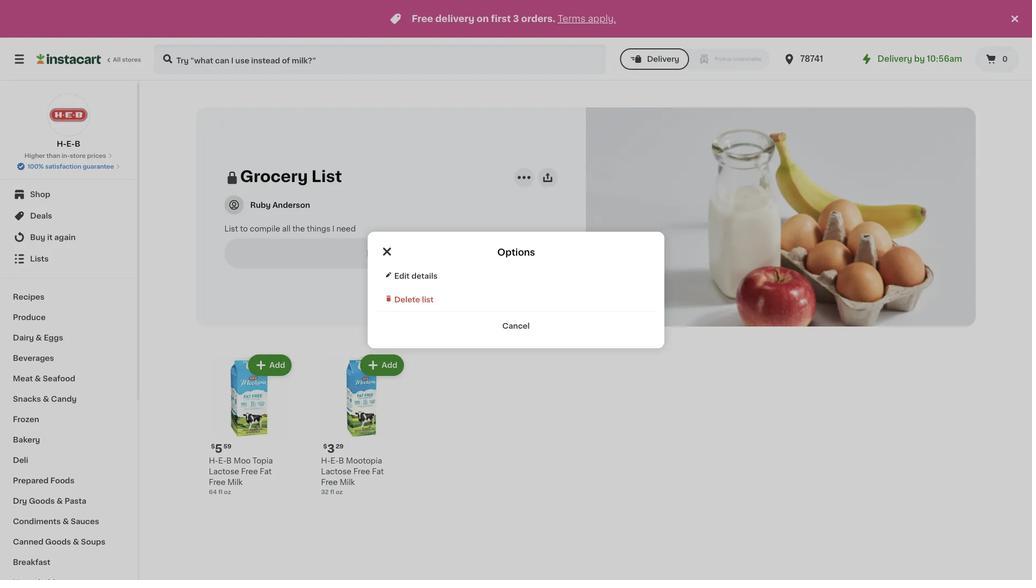 Task type: locate. For each thing, give the bounding box(es) containing it.
h- inside h-e-b moo topia lactose free fat free milk 64 fl oz
[[209, 458, 218, 465]]

edit details
[[394, 272, 438, 280]]

3 left 29
[[327, 443, 335, 455]]

all
[[282, 225, 291, 233]]

e- up higher than in-store prices link
[[66, 140, 75, 148]]

b for 5
[[226, 458, 232, 465]]

h-e-b mootopia lactose free fat free milk 32 fl oz
[[321, 458, 384, 496]]

2 oz from the left
[[336, 490, 343, 496]]

0 horizontal spatial 3
[[327, 443, 335, 455]]

1 add button from the left
[[249, 356, 291, 375]]

0 vertical spatial goods
[[29, 498, 55, 506]]

fl inside h-e-b moo topia lactose free fat free milk 64 fl oz
[[218, 490, 223, 496]]

1 vertical spatial edit
[[394, 272, 410, 280]]

edit
[[367, 249, 386, 258], [394, 272, 410, 280]]

$ 5 59
[[211, 443, 232, 455]]

1 horizontal spatial h-
[[209, 458, 218, 465]]

0 vertical spatial edit
[[367, 249, 386, 258]]

2 fl from the left
[[330, 490, 334, 496]]

shop link
[[6, 184, 131, 205]]

cancel button
[[376, 312, 656, 332]]

orders.
[[521, 14, 556, 23]]

1 $ from the left
[[211, 444, 215, 450]]

i
[[333, 225, 335, 233]]

fat down topia
[[260, 469, 272, 476]]

meat
[[13, 375, 33, 383]]

prices
[[87, 153, 106, 159]]

h-e-b
[[57, 140, 80, 148]]

& inside 'link'
[[35, 375, 41, 383]]

1 horizontal spatial oz
[[336, 490, 343, 496]]

1 fl from the left
[[218, 490, 223, 496]]

product group containing 3
[[317, 353, 406, 506]]

1 horizontal spatial fl
[[330, 490, 334, 496]]

oz right 64
[[224, 490, 231, 496]]

e- inside h-e-b mootopia lactose free fat free milk 32 fl oz
[[331, 458, 339, 465]]

pasta
[[65, 498, 86, 506]]

prepared foods link
[[6, 471, 131, 492]]

& left candy
[[43, 396, 49, 403]]

fl right 64
[[218, 490, 223, 496]]

1 lactose from the left
[[209, 469, 239, 476]]

free left delivery
[[412, 14, 433, 23]]

e-
[[66, 140, 75, 148], [218, 458, 226, 465], [331, 458, 339, 465]]

0 horizontal spatial lactose
[[209, 469, 239, 476]]

1 horizontal spatial 3
[[513, 14, 519, 23]]

milk
[[228, 479, 243, 487], [340, 479, 355, 487]]

edit inside edit details button
[[394, 272, 410, 280]]

3 right first
[[513, 14, 519, 23]]

0 vertical spatial list
[[312, 169, 342, 184]]

100% satisfaction guarantee button
[[17, 160, 120, 171]]

edit down 'items' at left
[[394, 272, 410, 280]]

delivery inside delivery by 10:56am link
[[878, 55, 913, 63]]

$ for 5
[[211, 444, 215, 450]]

grocery
[[240, 169, 308, 184]]

fat down mootopia
[[372, 469, 384, 476]]

bakery
[[13, 437, 40, 444]]

1 vertical spatial 3
[[327, 443, 335, 455]]

foods
[[50, 478, 74, 485]]

1 horizontal spatial product group
[[317, 353, 406, 506]]

add button for 3
[[361, 356, 403, 375]]

1 product group from the left
[[205, 353, 294, 506]]

lists
[[30, 255, 49, 263]]

h-e-b logo image
[[47, 94, 90, 137]]

the
[[293, 225, 305, 233]]

deals link
[[6, 205, 131, 227]]

h- down "5"
[[209, 458, 218, 465]]

2 add button from the left
[[361, 356, 403, 375]]

edit inside edit items button
[[367, 249, 386, 258]]

milk down moo
[[228, 479, 243, 487]]

ruby anderson
[[250, 201, 310, 209]]

1 horizontal spatial add
[[382, 362, 398, 370]]

0 horizontal spatial fat
[[260, 469, 272, 476]]

1 horizontal spatial lactose
[[321, 469, 352, 476]]

& right meat on the left bottom of the page
[[35, 375, 41, 383]]

b for 3
[[339, 458, 344, 465]]

edit list dialog
[[368, 232, 665, 349]]

0 horizontal spatial add button
[[249, 356, 291, 375]]

meat & seafood
[[13, 375, 75, 383]]

goods down condiments & sauces
[[45, 539, 71, 546]]

$ left 29
[[323, 444, 327, 450]]

fl right 32
[[330, 490, 334, 496]]

& left eggs
[[36, 335, 42, 342]]

oz inside h-e-b moo topia lactose free fat free milk 64 fl oz
[[224, 490, 231, 496]]

1 vertical spatial goods
[[45, 539, 71, 546]]

lactose down moo
[[209, 469, 239, 476]]

h-e-b moo topia lactose free fat free milk 64 fl oz
[[209, 458, 273, 496]]

b inside h-e-b moo topia lactose free fat free milk 64 fl oz
[[226, 458, 232, 465]]

sauces
[[71, 518, 99, 526]]

list
[[422, 296, 434, 304]]

$ inside $ 5 59
[[211, 444, 215, 450]]

& left sauces
[[63, 518, 69, 526]]

5
[[215, 443, 223, 455]]

2 add from the left
[[382, 362, 398, 370]]

buy it again
[[30, 234, 76, 241]]

1 horizontal spatial b
[[226, 458, 232, 465]]

fat
[[260, 469, 272, 476], [372, 469, 384, 476]]

oz
[[224, 490, 231, 496], [336, 490, 343, 496]]

add button for 5
[[249, 356, 291, 375]]

bakery link
[[6, 430, 131, 451]]

service type group
[[621, 48, 771, 70]]

0 horizontal spatial fl
[[218, 490, 223, 496]]

recipes link
[[6, 287, 131, 308]]

0 vertical spatial 3
[[513, 14, 519, 23]]

0 horizontal spatial delivery
[[647, 55, 680, 63]]

2 milk from the left
[[340, 479, 355, 487]]

product group
[[205, 353, 294, 506], [317, 353, 406, 506]]

b
[[75, 140, 80, 148], [226, 458, 232, 465], [339, 458, 344, 465]]

delete list
[[394, 296, 434, 304]]

delivery inside delivery button
[[647, 55, 680, 63]]

1 horizontal spatial e-
[[218, 458, 226, 465]]

free inside limited time offer region
[[412, 14, 433, 23]]

None search field
[[154, 44, 607, 74]]

2 horizontal spatial b
[[339, 458, 344, 465]]

b up store on the left of the page
[[75, 140, 80, 148]]

list up i
[[312, 169, 342, 184]]

it
[[47, 234, 53, 241]]

h- inside h-e-b mootopia lactose free fat free milk 32 fl oz
[[321, 458, 331, 465]]

b left moo
[[226, 458, 232, 465]]

deals
[[30, 212, 52, 220]]

oz right 32
[[336, 490, 343, 496]]

$ left 59
[[211, 444, 215, 450]]

e- for 5
[[218, 458, 226, 465]]

e- inside h-e-b moo topia lactose free fat free milk 64 fl oz
[[218, 458, 226, 465]]

& for dairy
[[36, 335, 42, 342]]

terms
[[558, 14, 586, 23]]

2 fat from the left
[[372, 469, 384, 476]]

b inside h-e-b mootopia lactose free fat free milk 32 fl oz
[[339, 458, 344, 465]]

0 horizontal spatial oz
[[224, 490, 231, 496]]

0 horizontal spatial product group
[[205, 353, 294, 506]]

details
[[412, 272, 438, 280]]

0 horizontal spatial add
[[270, 362, 285, 370]]

$ 3 29
[[323, 443, 344, 455]]

dry goods & pasta link
[[6, 492, 131, 512]]

lactose down $ 3 29
[[321, 469, 352, 476]]

free
[[412, 14, 433, 23], [241, 469, 258, 476], [354, 469, 370, 476], [209, 479, 226, 487], [321, 479, 338, 487]]

condiments & sauces
[[13, 518, 99, 526]]

e- down $ 5 59
[[218, 458, 226, 465]]

goods for canned
[[45, 539, 71, 546]]

2 horizontal spatial h-
[[321, 458, 331, 465]]

1 horizontal spatial edit
[[394, 272, 410, 280]]

list left to
[[225, 225, 238, 233]]

1 add from the left
[[270, 362, 285, 370]]

0 horizontal spatial h-
[[57, 140, 66, 148]]

options
[[498, 248, 535, 257]]

ruby
[[250, 201, 271, 209]]

1 horizontal spatial fat
[[372, 469, 384, 476]]

goods down prepared foods
[[29, 498, 55, 506]]

h- down $ 3 29
[[321, 458, 331, 465]]

things
[[307, 225, 331, 233]]

cancel
[[503, 322, 530, 330]]

recipes
[[13, 294, 45, 301]]

need
[[337, 225, 356, 233]]

1 milk from the left
[[228, 479, 243, 487]]

milk inside h-e-b moo topia lactose free fat free milk 64 fl oz
[[228, 479, 243, 487]]

0 horizontal spatial milk
[[228, 479, 243, 487]]

edit for edit items
[[367, 249, 386, 258]]

first
[[491, 14, 511, 23]]

milk down mootopia
[[340, 479, 355, 487]]

1 horizontal spatial list
[[312, 169, 342, 184]]

edit left 'items' at left
[[367, 249, 386, 258]]

$ inside $ 3 29
[[323, 444, 327, 450]]

free up 32
[[321, 479, 338, 487]]

& left pasta
[[57, 498, 63, 506]]

& for condiments
[[63, 518, 69, 526]]

1 horizontal spatial milk
[[340, 479, 355, 487]]

edit details button
[[376, 264, 656, 288]]

$ for 3
[[323, 444, 327, 450]]

1 fat from the left
[[260, 469, 272, 476]]

1 horizontal spatial $
[[323, 444, 327, 450]]

add for 5
[[270, 362, 285, 370]]

dairy & eggs link
[[6, 328, 131, 349]]

0 horizontal spatial $
[[211, 444, 215, 450]]

b down 29
[[339, 458, 344, 465]]

fl inside h-e-b mootopia lactose free fat free milk 32 fl oz
[[330, 490, 334, 496]]

0 horizontal spatial edit
[[367, 249, 386, 258]]

beverages link
[[6, 349, 131, 369]]

1 horizontal spatial delivery
[[878, 55, 913, 63]]

meat & seafood link
[[6, 369, 131, 389]]

buy
[[30, 234, 45, 241]]

2 product group from the left
[[317, 353, 406, 506]]

59
[[224, 444, 232, 450]]

2 lactose from the left
[[321, 469, 352, 476]]

1 vertical spatial list
[[225, 225, 238, 233]]

1 horizontal spatial add button
[[361, 356, 403, 375]]

add
[[270, 362, 285, 370], [382, 362, 398, 370]]

breakfast link
[[6, 553, 131, 573]]

2 horizontal spatial e-
[[331, 458, 339, 465]]

fat inside h-e-b moo topia lactose free fat free milk 64 fl oz
[[260, 469, 272, 476]]

h- up higher than in-store prices
[[57, 140, 66, 148]]

e- down $ 3 29
[[331, 458, 339, 465]]

higher than in-store prices
[[24, 153, 106, 159]]

compile
[[250, 225, 280, 233]]

items
[[388, 249, 415, 258]]

than
[[46, 153, 60, 159]]

2 $ from the left
[[323, 444, 327, 450]]

frozen link
[[6, 410, 131, 430]]

guarantee
[[83, 164, 114, 170]]

0
[[1003, 55, 1008, 63]]

1 oz from the left
[[224, 490, 231, 496]]

prepared
[[13, 478, 49, 485]]

0 horizontal spatial e-
[[66, 140, 75, 148]]

condiments
[[13, 518, 61, 526]]

fl
[[218, 490, 223, 496], [330, 490, 334, 496]]



Task type: describe. For each thing, give the bounding box(es) containing it.
& for meat
[[35, 375, 41, 383]]

grocery list
[[240, 169, 342, 184]]

32
[[321, 490, 329, 496]]

snacks & candy
[[13, 396, 77, 403]]

0 button
[[976, 46, 1020, 72]]

delivery for delivery by 10:56am
[[878, 55, 913, 63]]

delivery
[[436, 14, 475, 23]]

lactose inside h-e-b mootopia lactose free fat free milk 32 fl oz
[[321, 469, 352, 476]]

produce
[[13, 314, 46, 322]]

breakfast
[[13, 559, 50, 567]]

in-
[[62, 153, 70, 159]]

higher than in-store prices link
[[24, 152, 113, 160]]

deli
[[13, 457, 28, 465]]

seafood
[[43, 375, 75, 383]]

78741 button
[[783, 44, 848, 74]]

dry goods & pasta
[[13, 498, 86, 506]]

canned
[[13, 539, 43, 546]]

delivery by 10:56am
[[878, 55, 963, 63]]

store
[[70, 153, 86, 159]]

oz inside h-e-b mootopia lactose free fat free milk 32 fl oz
[[336, 490, 343, 496]]

canned goods & soups link
[[6, 532, 131, 553]]

terms apply. link
[[558, 14, 616, 23]]

h- for 3
[[321, 458, 331, 465]]

satisfaction
[[45, 164, 81, 170]]

soups
[[81, 539, 105, 546]]

64
[[209, 490, 217, 496]]

edit items button
[[225, 239, 558, 269]]

3 inside limited time offer region
[[513, 14, 519, 23]]

edit items
[[367, 249, 415, 258]]

anderson
[[273, 201, 310, 209]]

dry
[[13, 498, 27, 506]]

buy it again link
[[6, 227, 131, 248]]

stores
[[122, 57, 141, 63]]

beverages
[[13, 355, 54, 363]]

add for 3
[[382, 362, 398, 370]]

on
[[477, 14, 489, 23]]

frozen
[[13, 416, 39, 424]]

snacks & candy link
[[6, 389, 131, 410]]

all stores link
[[37, 44, 142, 74]]

h- for 5
[[209, 458, 218, 465]]

milk inside h-e-b mootopia lactose free fat free milk 32 fl oz
[[340, 479, 355, 487]]

delete
[[394, 296, 420, 304]]

100% satisfaction guarantee
[[27, 164, 114, 170]]

topia
[[253, 458, 273, 465]]

again
[[54, 234, 76, 241]]

delete list button
[[376, 288, 656, 312]]

lists link
[[6, 248, 131, 270]]

deli link
[[6, 451, 131, 471]]

0 horizontal spatial list
[[225, 225, 238, 233]]

condiments & sauces link
[[6, 512, 131, 532]]

higher
[[24, 153, 45, 159]]

to
[[240, 225, 248, 233]]

shop
[[30, 191, 50, 198]]

dairy & eggs
[[13, 335, 63, 342]]

eggs
[[44, 335, 63, 342]]

product group containing 5
[[205, 353, 294, 506]]

h-e-b link
[[47, 94, 90, 150]]

10:56am
[[927, 55, 963, 63]]

goods for dry
[[29, 498, 55, 506]]

fat inside h-e-b mootopia lactose free fat free milk 32 fl oz
[[372, 469, 384, 476]]

edit for edit details
[[394, 272, 410, 280]]

by
[[915, 55, 925, 63]]

all
[[113, 57, 121, 63]]

& left soups
[[73, 539, 79, 546]]

apply.
[[588, 14, 616, 23]]

e- for 3
[[331, 458, 339, 465]]

lactose inside h-e-b moo topia lactose free fat free milk 64 fl oz
[[209, 469, 239, 476]]

moo
[[234, 458, 251, 465]]

snacks
[[13, 396, 41, 403]]

0 horizontal spatial b
[[75, 140, 80, 148]]

delivery for delivery
[[647, 55, 680, 63]]

& for snacks
[[43, 396, 49, 403]]

produce link
[[6, 308, 131, 328]]

all stores
[[113, 57, 141, 63]]

candy
[[51, 396, 77, 403]]

limited time offer region
[[0, 0, 1009, 38]]

instacart logo image
[[37, 53, 101, 66]]

free down mootopia
[[354, 469, 370, 476]]

free down moo
[[241, 469, 258, 476]]

free up 64
[[209, 479, 226, 487]]

list to compile all the things i need
[[225, 225, 356, 233]]



Task type: vqa. For each thing, say whether or not it's contained in the screenshot.
left ADDED
no



